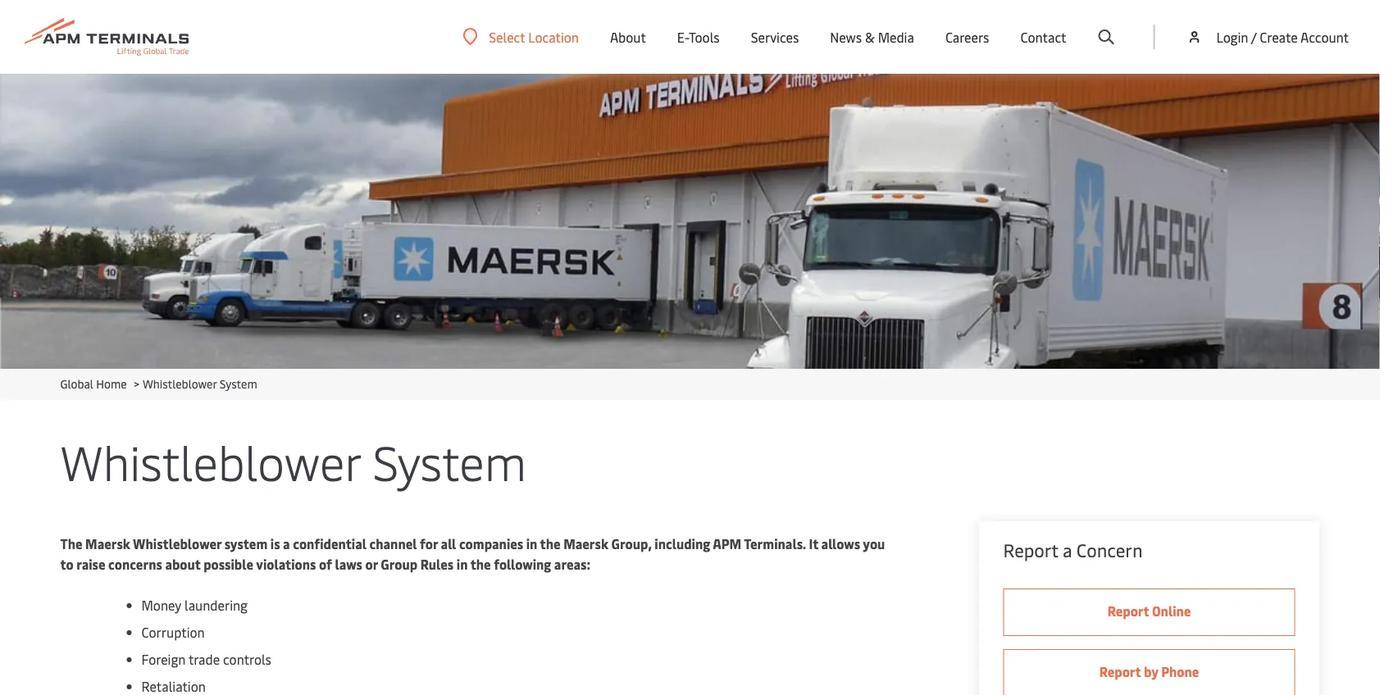 Task type: locate. For each thing, give the bounding box(es) containing it.
&
[[866, 28, 875, 46]]

in right rules at left bottom
[[457, 556, 468, 574]]

phone
[[1162, 663, 1200, 681]]

whistleblower
[[143, 376, 217, 392], [60, 429, 361, 493], [133, 535, 222, 553]]

report online link
[[1004, 589, 1296, 637]]

1 horizontal spatial system
[[373, 429, 527, 493]]

1 vertical spatial in
[[457, 556, 468, 574]]

careers
[[946, 28, 990, 46]]

0 vertical spatial report
[[1004, 538, 1059, 562]]

e-tools
[[678, 28, 720, 46]]

report left the concern
[[1004, 538, 1059, 562]]

apm
[[713, 535, 742, 553]]

select
[[489, 28, 525, 46]]

2 maersk from the left
[[564, 535, 609, 553]]

the up areas:
[[540, 535, 561, 553]]

1 horizontal spatial maersk
[[564, 535, 609, 553]]

terminals.
[[744, 535, 806, 553]]

maersk up areas:
[[564, 535, 609, 553]]

all
[[441, 535, 456, 553]]

0 horizontal spatial maersk
[[85, 535, 130, 553]]

foreign
[[142, 651, 186, 669]]

is
[[271, 535, 280, 553]]

the maersk whistleblower system is a confidential channel for all companies in the maersk group, including apm terminals. it allows you to raise concerns about possible violations of laws or group rules in the following areas:
[[60, 535, 886, 574]]

in
[[527, 535, 538, 553], [457, 556, 468, 574]]

0 vertical spatial system
[[220, 376, 257, 392]]

report left online
[[1108, 603, 1150, 620]]

the
[[540, 535, 561, 553], [471, 556, 491, 574]]

foreign trade controls
[[142, 651, 272, 669]]

1 horizontal spatial the
[[540, 535, 561, 553]]

global home link
[[60, 376, 127, 392]]

group
[[381, 556, 418, 574]]

2 vertical spatial whistleblower
[[133, 535, 222, 553]]

for
[[420, 535, 438, 553]]

channel
[[370, 535, 417, 553]]

money
[[142, 597, 181, 615]]

contact button
[[1021, 0, 1067, 74]]

login / create account
[[1217, 28, 1350, 46]]

select location button
[[463, 28, 579, 46]]

0 vertical spatial whistleblower
[[143, 376, 217, 392]]

apm terminals whistle blower system image
[[0, 74, 1381, 369]]

global
[[60, 376, 93, 392]]

system
[[225, 535, 268, 553]]

laundering
[[185, 597, 248, 615]]

1 vertical spatial report
[[1108, 603, 1150, 620]]

laws
[[335, 556, 363, 574]]

0 horizontal spatial a
[[283, 535, 290, 553]]

0 vertical spatial the
[[540, 535, 561, 553]]

a left the concern
[[1063, 538, 1073, 562]]

2 vertical spatial report
[[1100, 663, 1142, 681]]

login / create account link
[[1187, 0, 1350, 74]]

0 horizontal spatial the
[[471, 556, 491, 574]]

areas:
[[555, 556, 591, 574]]

1 vertical spatial system
[[373, 429, 527, 493]]

the down companies at the left bottom
[[471, 556, 491, 574]]

location
[[529, 28, 579, 46]]

a right is
[[283, 535, 290, 553]]

create
[[1260, 28, 1299, 46]]

system
[[220, 376, 257, 392], [373, 429, 527, 493]]

report
[[1004, 538, 1059, 562], [1108, 603, 1150, 620], [1100, 663, 1142, 681]]

contact
[[1021, 28, 1067, 46]]

maersk up "raise"
[[85, 535, 130, 553]]

report left by
[[1100, 663, 1142, 681]]

report for report online
[[1108, 603, 1150, 620]]

1 horizontal spatial a
[[1063, 538, 1073, 562]]

a
[[283, 535, 290, 553], [1063, 538, 1073, 562]]

violations
[[256, 556, 316, 574]]

news
[[831, 28, 862, 46]]

maersk
[[85, 535, 130, 553], [564, 535, 609, 553]]

select location
[[489, 28, 579, 46]]

report inside "link"
[[1108, 603, 1150, 620]]

in up following
[[527, 535, 538, 553]]

/
[[1252, 28, 1257, 46]]

0 vertical spatial in
[[527, 535, 538, 553]]

1 vertical spatial the
[[471, 556, 491, 574]]

about button
[[610, 0, 646, 74]]

report a concern
[[1004, 538, 1143, 562]]



Task type: vqa. For each thing, say whether or not it's contained in the screenshot.
Practical Information
no



Task type: describe. For each thing, give the bounding box(es) containing it.
raise
[[77, 556, 105, 574]]

0 horizontal spatial in
[[457, 556, 468, 574]]

0 horizontal spatial system
[[220, 376, 257, 392]]

global home > whistleblower system
[[60, 376, 257, 392]]

tools
[[689, 28, 720, 46]]

media
[[878, 28, 915, 46]]

e-tools button
[[678, 0, 720, 74]]

following
[[494, 556, 552, 574]]

or
[[365, 556, 378, 574]]

report online
[[1108, 603, 1192, 620]]

services button
[[751, 0, 799, 74]]

report by phone link
[[1004, 650, 1296, 696]]

allows
[[822, 535, 861, 553]]

controls
[[223, 651, 272, 669]]

news & media
[[831, 28, 915, 46]]

corruption
[[142, 624, 205, 642]]

1 horizontal spatial in
[[527, 535, 538, 553]]

you
[[863, 535, 886, 553]]

news & media button
[[831, 0, 915, 74]]

1 vertical spatial whistleblower
[[60, 429, 361, 493]]

careers button
[[946, 0, 990, 74]]

account
[[1301, 28, 1350, 46]]

report for report by phone
[[1100, 663, 1142, 681]]

about
[[610, 28, 646, 46]]

a inside the maersk whistleblower system is a confidential channel for all companies in the maersk group, including apm terminals. it allows you to raise concerns about possible violations of laws or group rules in the following areas:
[[283, 535, 290, 553]]

money laundering
[[142, 597, 248, 615]]

login
[[1217, 28, 1249, 46]]

trade
[[189, 651, 220, 669]]

>
[[134, 376, 140, 392]]

of
[[319, 556, 332, 574]]

services
[[751, 28, 799, 46]]

report by phone
[[1100, 663, 1200, 681]]

concerns
[[108, 556, 162, 574]]

1 maersk from the left
[[85, 535, 130, 553]]

whistleblower inside the maersk whistleblower system is a confidential channel for all companies in the maersk group, including apm terminals. it allows you to raise concerns about possible violations of laws or group rules in the following areas:
[[133, 535, 222, 553]]

to
[[60, 556, 74, 574]]

concern
[[1077, 538, 1143, 562]]

possible
[[204, 556, 254, 574]]

whistleblower system
[[60, 429, 527, 493]]

by
[[1145, 663, 1159, 681]]

report for report a concern
[[1004, 538, 1059, 562]]

online
[[1153, 603, 1192, 620]]

e-
[[678, 28, 689, 46]]

rules
[[421, 556, 454, 574]]

about
[[165, 556, 201, 574]]

including
[[655, 535, 711, 553]]

it
[[809, 535, 819, 553]]

group,
[[612, 535, 652, 553]]

confidential
[[293, 535, 367, 553]]

home
[[96, 376, 127, 392]]

companies
[[459, 535, 524, 553]]

the
[[60, 535, 82, 553]]



